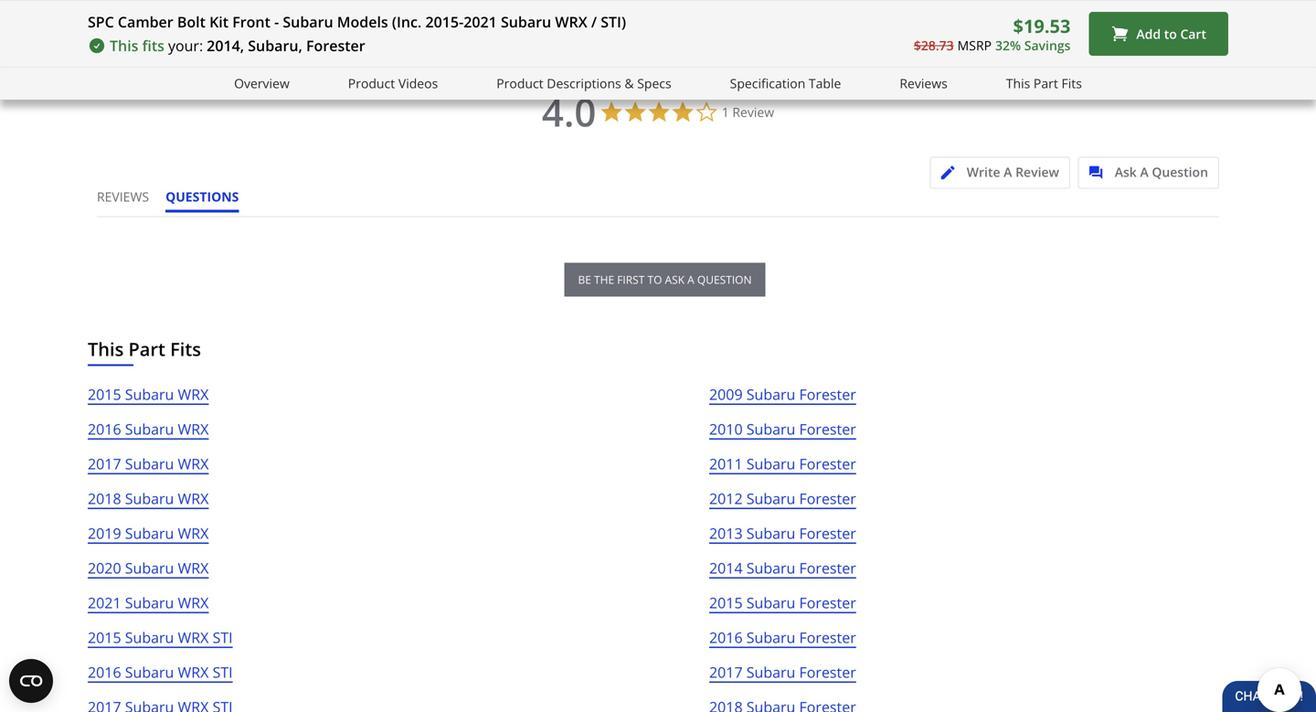 Task type: vqa. For each thing, say whether or not it's contained in the screenshot.
2016 associated with 2016 Subaru WRX STI
yes



Task type: locate. For each thing, give the bounding box(es) containing it.
1 product from the left
[[348, 75, 395, 92]]

subaru down 2014 subaru forester link on the right
[[747, 593, 796, 613]]

wrx
[[555, 12, 588, 32], [178, 384, 209, 404], [178, 419, 209, 439], [178, 454, 209, 474], [178, 489, 209, 508], [178, 523, 209, 543], [178, 558, 209, 578], [178, 593, 209, 613], [178, 628, 209, 647], [178, 662, 209, 682]]

subaru down 2011 subaru forester link
[[747, 489, 796, 508]]

1 vertical spatial part
[[128, 336, 165, 362]]

powered by link
[[1123, 50, 1229, 73]]

a right write on the top right of page
[[1004, 163, 1013, 180]]

2015 subaru forester
[[710, 593, 857, 613]]

2015 subaru wrx
[[88, 384, 209, 404]]

2 vertical spatial 2015
[[88, 628, 121, 647]]

2011 subaru forester
[[710, 454, 857, 474]]

forester down 2016 subaru forester link at the bottom of the page
[[800, 662, 857, 682]]

2012
[[710, 489, 743, 508]]

product descriptions & specs link
[[497, 73, 672, 94]]

product left descriptions
[[497, 75, 544, 92]]

2021 down 2020
[[88, 593, 121, 613]]

subaru down 2019 subaru wrx link on the bottom left of the page
[[125, 558, 174, 578]]

this
[[110, 36, 138, 55], [1007, 75, 1031, 92], [88, 336, 124, 362]]

wrx down 2018 subaru wrx link
[[178, 523, 209, 543]]

specification table
[[730, 75, 842, 92]]

2015 down 2014
[[710, 593, 743, 613]]

this part fits
[[1007, 75, 1083, 92], [88, 336, 201, 362]]

subaru down 2016 subaru wrx link
[[125, 454, 174, 474]]

0 horizontal spatial product
[[348, 75, 395, 92]]

2015 subaru wrx sti link
[[88, 626, 233, 661]]

0 vertical spatial 2016
[[88, 419, 121, 439]]

forester down 2013 subaru forester link
[[800, 558, 857, 578]]

1 vertical spatial sti
[[213, 662, 233, 682]]

0 horizontal spatial this part fits
[[88, 336, 201, 362]]

subaru down 2015 subaru forester link
[[747, 628, 796, 647]]

sti for 2015 subaru wrx sti
[[213, 628, 233, 647]]

subaru for 2015 subaru forester
[[747, 593, 796, 613]]

2018 subaru wrx link
[[88, 487, 209, 522]]

0 vertical spatial review
[[733, 103, 775, 121]]

32%
[[996, 36, 1022, 54]]

2015 down 2021 subaru wrx link
[[88, 628, 121, 647]]

0 horizontal spatial fits
[[170, 336, 201, 362]]

2014 subaru forester link
[[710, 556, 857, 591]]

2021 subaru wrx
[[88, 593, 209, 613]]

product descriptions & specs
[[497, 75, 672, 92]]

2013 subaru forester
[[710, 523, 857, 543]]

2016 down 2015 subaru wrx link
[[88, 419, 121, 439]]

a inside dropdown button
[[1141, 163, 1149, 180]]

forester down 2012 subaru forester link
[[800, 523, 857, 543]]

2017 down 2016 subaru forester link at the bottom of the page
[[710, 662, 743, 682]]

4.0
[[542, 85, 597, 138]]

-
[[274, 12, 279, 32]]

subaru down 2010 subaru forester link
[[747, 454, 796, 474]]

front
[[232, 12, 271, 32]]

0 horizontal spatial review
[[733, 103, 775, 121]]

part down savings
[[1034, 75, 1059, 92]]

subaru for 2015 subaru wrx
[[125, 384, 174, 404]]

sti down "2015 subaru wrx sti" link
[[213, 662, 233, 682]]

ask
[[1115, 163, 1137, 180]]

0 horizontal spatial part
[[128, 336, 165, 362]]

2016 down 2015 subaru forester link
[[710, 628, 743, 647]]

2016 inside 2016 subaru forester link
[[710, 628, 743, 647]]

2012 subaru forester
[[710, 489, 857, 508]]

2019
[[88, 523, 121, 543]]

wrx down "2015 subaru wrx sti" link
[[178, 662, 209, 682]]

2015 for 2015 subaru forester
[[710, 593, 743, 613]]

videos
[[399, 75, 438, 92]]

subaru for 2017 subaru wrx
[[125, 454, 174, 474]]

2013 subaru forester link
[[710, 522, 857, 556]]

1 a from the left
[[1004, 163, 1013, 180]]

wrx for 2019 subaru wrx
[[178, 523, 209, 543]]

2015 for 2015 subaru wrx
[[88, 384, 121, 404]]

ask a question button
[[1079, 157, 1220, 189]]

0 vertical spatial to
[[1165, 25, 1178, 42]]

2016 subaru wrx sti
[[88, 662, 233, 682]]

subaru down 2013 subaru forester link
[[747, 558, 796, 578]]

this part fits up '2015 subaru wrx'
[[88, 336, 201, 362]]

specification
[[730, 75, 806, 92]]

powered by
[[1123, 50, 1197, 68]]

ask a question
[[1115, 163, 1209, 180]]

wrx up "2016 subaru wrx"
[[178, 384, 209, 404]]

2015 subaru wrx link
[[88, 383, 209, 417]]

2 a from the left
[[1141, 163, 1149, 180]]

wrx up 2016 subaru wrx sti
[[178, 628, 209, 647]]

review
[[733, 103, 775, 121], [1016, 163, 1060, 180]]

wrx for 2016 subaru wrx
[[178, 419, 209, 439]]

2014,
[[207, 36, 244, 55]]

2017 for 2017 subaru wrx
[[88, 454, 121, 474]]

1 horizontal spatial a
[[1141, 163, 1149, 180]]

subaru right -
[[283, 12, 333, 32]]

subaru down 2016 subaru forester link at the bottom of the page
[[747, 662, 796, 682]]

review right write on the top right of page
[[1016, 163, 1060, 180]]

2009 subaru forester
[[710, 384, 857, 404]]

1 horizontal spatial part
[[1034, 75, 1059, 92]]

0 vertical spatial sti
[[213, 628, 233, 647]]

review right 1
[[733, 103, 775, 121]]

2015
[[88, 384, 121, 404], [710, 593, 743, 613], [88, 628, 121, 647]]

subaru for 2020 subaru wrx
[[125, 558, 174, 578]]

2018 subaru wrx
[[88, 489, 209, 508]]

2017 up 2018
[[88, 454, 121, 474]]

2014 subaru forester
[[710, 558, 857, 578]]

subaru for 2019 subaru wrx
[[125, 523, 174, 543]]

1 horizontal spatial product
[[497, 75, 544, 92]]

subaru down the 2020 subaru wrx link
[[125, 593, 174, 613]]

forester down 2011 subaru forester link
[[800, 489, 857, 508]]

subaru down "2015 subaru wrx sti" link
[[125, 662, 174, 682]]

subaru down 2009 subaru forester link on the right of the page
[[747, 419, 796, 439]]

2014
[[710, 558, 743, 578]]

reviews
[[900, 75, 948, 92]]

subaru left /
[[501, 12, 552, 32]]

subaru up 2010 subaru forester at the right bottom
[[747, 384, 796, 404]]

subaru up "2016 subaru wrx"
[[125, 384, 174, 404]]

sti up 2016 subaru wrx sti
[[213, 628, 233, 647]]

this left fits
[[110, 36, 138, 55]]

0 vertical spatial 2015
[[88, 384, 121, 404]]

2016 for 2016 subaru wrx
[[88, 419, 121, 439]]

subaru for 2018 subaru wrx
[[125, 489, 174, 508]]

camber
[[118, 12, 173, 32]]

this down 32%
[[1007, 75, 1031, 92]]

1 horizontal spatial fits
[[1062, 75, 1083, 92]]

part
[[1034, 75, 1059, 92], [128, 336, 165, 362]]

wrx for 2018 subaru wrx
[[178, 489, 209, 508]]

product
[[348, 75, 395, 92], [497, 75, 544, 92]]

1 horizontal spatial review
[[1016, 163, 1060, 180]]

tab list
[[97, 188, 255, 216]]

2016 subaru wrx sti link
[[88, 661, 233, 695]]

fits down savings
[[1062, 75, 1083, 92]]

1 vertical spatial 2021
[[88, 593, 121, 613]]

1 vertical spatial 2017
[[710, 662, 743, 682]]

forester for 2012 subaru forester
[[800, 489, 857, 508]]

2 product from the left
[[497, 75, 544, 92]]

wrx for 2017 subaru wrx
[[178, 454, 209, 474]]

0 horizontal spatial a
[[1004, 163, 1013, 180]]

1 horizontal spatial to
[[1165, 25, 1178, 42]]

1 vertical spatial review
[[1016, 163, 1060, 180]]

a right ask at the right of the page
[[1141, 163, 1149, 180]]

0 vertical spatial this
[[110, 36, 138, 55]]

wrx down 2019 subaru wrx link on the bottom left of the page
[[178, 558, 209, 578]]

2021 right (inc.
[[464, 12, 497, 32]]

forester for 2010 subaru forester
[[800, 419, 857, 439]]

to left 'ask'
[[648, 272, 662, 287]]

2 vertical spatial 2016
[[88, 662, 121, 682]]

subaru for 2021 subaru wrx
[[125, 593, 174, 613]]

2019 subaru wrx link
[[88, 522, 209, 556]]

fits up '2015 subaru wrx'
[[170, 336, 201, 362]]

1 sti from the top
[[213, 628, 233, 647]]

product left videos
[[348, 75, 395, 92]]

subaru down 2012 subaru forester link
[[747, 523, 796, 543]]

subaru for 2015 subaru wrx sti
[[125, 628, 174, 647]]

subaru for 2016 subaru wrx
[[125, 419, 174, 439]]

part up '2015 subaru wrx'
[[128, 336, 165, 362]]

first
[[617, 272, 645, 287]]

2016
[[88, 419, 121, 439], [710, 628, 743, 647], [88, 662, 121, 682]]

forester down 2010 subaru forester link
[[800, 454, 857, 474]]

wrx for 2015 subaru wrx sti
[[178, 628, 209, 647]]

forester down 2015 subaru forester link
[[800, 628, 857, 647]]

this part fits down savings
[[1007, 75, 1083, 92]]

write no frame image
[[942, 166, 964, 180]]

0 vertical spatial 2017
[[88, 454, 121, 474]]

1 horizontal spatial 2017
[[710, 662, 743, 682]]

2 vertical spatial this
[[88, 336, 124, 362]]

wrx up 2015 subaru wrx sti
[[178, 593, 209, 613]]

review inside 'dropdown button'
[[1016, 163, 1060, 180]]

1 vertical spatial to
[[648, 272, 662, 287]]

sti for 2016 subaru wrx sti
[[213, 662, 233, 682]]

subaru for 2017 subaru forester
[[747, 662, 796, 682]]

a inside 'dropdown button'
[[1004, 163, 1013, 180]]

subaru down 2018 subaru wrx link
[[125, 523, 174, 543]]

the
[[594, 272, 615, 287]]

forester for 2011 subaru forester
[[800, 454, 857, 474]]

2021
[[464, 12, 497, 32], [88, 593, 121, 613]]

wrx down 2015 subaru wrx link
[[178, 419, 209, 439]]

0 vertical spatial this part fits
[[1007, 75, 1083, 92]]

1 horizontal spatial 2021
[[464, 12, 497, 32]]

subaru down 2015 subaru wrx link
[[125, 419, 174, 439]]

2011 subaru forester link
[[710, 452, 857, 487]]

wrx for 2016 subaru wrx sti
[[178, 662, 209, 682]]

subaru down 2021 subaru wrx link
[[125, 628, 174, 647]]

2016 down "2015 subaru wrx sti" link
[[88, 662, 121, 682]]

be the first to ask a question
[[578, 272, 752, 287]]

2015 up "2016 subaru wrx"
[[88, 384, 121, 404]]

forester for 2013 subaru forester
[[800, 523, 857, 543]]

a
[[1004, 163, 1013, 180], [1141, 163, 1149, 180]]

0 horizontal spatial 2021
[[88, 593, 121, 613]]

0 horizontal spatial 2017
[[88, 454, 121, 474]]

2016 for 2016 subaru wrx sti
[[88, 662, 121, 682]]

2016 inside 2016 subaru wrx link
[[88, 419, 121, 439]]

wrx down 2016 subaru wrx link
[[178, 454, 209, 474]]

1 vertical spatial 2016
[[710, 628, 743, 647]]

subaru down 2017 subaru wrx link
[[125, 489, 174, 508]]

forester down 2009 subaru forester link on the right of the page
[[800, 419, 857, 439]]

question
[[698, 272, 752, 287]]

2009 subaru forester link
[[710, 383, 857, 417]]

add to cart
[[1137, 25, 1207, 42]]

subaru
[[283, 12, 333, 32], [501, 12, 552, 32], [125, 384, 174, 404], [747, 384, 796, 404], [125, 419, 174, 439], [747, 419, 796, 439], [125, 454, 174, 474], [747, 454, 796, 474], [125, 489, 174, 508], [747, 489, 796, 508], [125, 523, 174, 543], [747, 523, 796, 543], [125, 558, 174, 578], [747, 558, 796, 578], [125, 593, 174, 613], [747, 593, 796, 613], [125, 628, 174, 647], [747, 628, 796, 647], [125, 662, 174, 682], [747, 662, 796, 682]]

0 vertical spatial part
[[1034, 75, 1059, 92]]

wrx for 2020 subaru wrx
[[178, 558, 209, 578]]

forester down 2014 subaru forester link on the right
[[800, 593, 857, 613]]

1 horizontal spatial this part fits
[[1007, 75, 1083, 92]]

this up '2015 subaru wrx'
[[88, 336, 124, 362]]

forester up 2010 subaru forester at the right bottom
[[800, 384, 857, 404]]

to right add
[[1165, 25, 1178, 42]]

1 vertical spatial 2015
[[710, 593, 743, 613]]

2 sti from the top
[[213, 662, 233, 682]]

2016 inside "2016 subaru wrx sti" link
[[88, 662, 121, 682]]

wrx down 2017 subaru wrx link
[[178, 489, 209, 508]]

question
[[1152, 163, 1209, 180]]

fits
[[1062, 75, 1083, 92], [170, 336, 201, 362]]



Task type: describe. For each thing, give the bounding box(es) containing it.
kit
[[209, 12, 229, 32]]

questions
[[166, 188, 239, 205]]

sti)
[[601, 12, 626, 32]]

2020 subaru wrx link
[[88, 556, 209, 591]]

subaru for 2016 subaru forester
[[747, 628, 796, 647]]

subaru for 2009 subaru forester
[[747, 384, 796, 404]]

subaru for 2014 subaru forester
[[747, 558, 796, 578]]

wrx for 2021 subaru wrx
[[178, 593, 209, 613]]

0 vertical spatial 2021
[[464, 12, 497, 32]]

(inc.
[[392, 12, 422, 32]]

1 vertical spatial fits
[[170, 336, 201, 362]]

2010 subaru forester link
[[710, 417, 857, 452]]

2019 subaru wrx
[[88, 523, 209, 543]]

product videos link
[[348, 73, 438, 94]]

forester for 2016 subaru forester
[[800, 628, 857, 647]]

cart
[[1181, 25, 1207, 42]]

a for ask
[[1141, 163, 1149, 180]]

specs
[[638, 75, 672, 92]]

spc camber bolt kit front - subaru models (inc. 2015-2021 subaru wrx / sti)
[[88, 12, 626, 32]]

by
[[1179, 50, 1194, 68]]

specification table link
[[730, 73, 842, 94]]

2016 subaru forester link
[[710, 626, 857, 661]]

subaru for 2011 subaru forester
[[747, 454, 796, 474]]

2016 subaru wrx link
[[88, 417, 209, 452]]

product videos
[[348, 75, 438, 92]]

forester for 2009 subaru forester
[[800, 384, 857, 404]]

powered
[[1123, 50, 1176, 68]]

1 review
[[722, 103, 775, 121]]

subaru for 2013 subaru forester
[[747, 523, 796, 543]]

your:
[[168, 36, 203, 55]]

savings
[[1025, 36, 1071, 54]]

overview
[[234, 75, 290, 92]]

2018
[[88, 489, 121, 508]]

subaru for 2012 subaru forester
[[747, 489, 796, 508]]

bolt
[[177, 12, 206, 32]]

wrx left /
[[555, 12, 588, 32]]

&
[[625, 75, 634, 92]]

2016 subaru forester
[[710, 628, 857, 647]]

2015-
[[426, 12, 464, 32]]

be the first to ask a question button
[[565, 263, 766, 297]]

2021 subaru wrx link
[[88, 591, 209, 626]]

1 vertical spatial this
[[1007, 75, 1031, 92]]

2016 for 2016 subaru forester
[[710, 628, 743, 647]]

table
[[809, 75, 842, 92]]

$19.53 $28.73 msrp 32% savings
[[914, 13, 1071, 54]]

2013
[[710, 523, 743, 543]]

reviews
[[97, 188, 149, 205]]

forester for 2017 subaru forester
[[800, 662, 857, 682]]

models
[[337, 12, 388, 32]]

a for write
[[1004, 163, 1013, 180]]

dialog image
[[1090, 166, 1113, 180]]

wrx for 2015 subaru wrx
[[178, 384, 209, 404]]

write a review
[[967, 163, 1060, 180]]

a
[[688, 272, 695, 287]]

fits
[[142, 36, 165, 55]]

tab list containing reviews
[[97, 188, 255, 216]]

subaru for 2010 subaru forester
[[747, 419, 796, 439]]

2017 subaru wrx
[[88, 454, 209, 474]]

2012 subaru forester link
[[710, 487, 857, 522]]

ask
[[665, 272, 685, 287]]

2015 for 2015 subaru wrx sti
[[88, 628, 121, 647]]

overview link
[[234, 73, 290, 94]]

$19.53
[[1014, 13, 1071, 38]]

0 horizontal spatial to
[[648, 272, 662, 287]]

forester down 'spc camber bolt kit front - subaru models (inc. 2015-2021 subaru wrx / sti)'
[[306, 36, 365, 55]]

2017 subaru wrx link
[[88, 452, 209, 487]]

0 vertical spatial fits
[[1062, 75, 1083, 92]]

product for product descriptions & specs
[[497, 75, 544, 92]]

msrp
[[958, 36, 992, 54]]

subaru for 2016 subaru wrx sti
[[125, 662, 174, 682]]

2015 subaru wrx sti
[[88, 628, 233, 647]]

descriptions
[[547, 75, 622, 92]]

2017 subaru forester
[[710, 662, 857, 682]]

forester for 2014 subaru forester
[[800, 558, 857, 578]]

this part fits link
[[1007, 73, 1083, 94]]

add to cart button
[[1089, 12, 1229, 56]]

write a review button
[[931, 157, 1071, 189]]

2010 subaru forester
[[710, 419, 857, 439]]

2011
[[710, 454, 743, 474]]

open widget image
[[9, 659, 53, 703]]

spc
[[88, 12, 114, 32]]

subaru,
[[248, 36, 303, 55]]

add
[[1137, 25, 1161, 42]]

2020 subaru wrx
[[88, 558, 209, 578]]

forester for 2015 subaru forester
[[800, 593, 857, 613]]

2009
[[710, 384, 743, 404]]

1
[[722, 103, 729, 121]]

2017 for 2017 subaru forester
[[710, 662, 743, 682]]

2010
[[710, 419, 743, 439]]

write
[[967, 163, 1001, 180]]

reviews link
[[900, 73, 948, 94]]

/
[[591, 12, 597, 32]]

4.0 star rating element
[[542, 85, 597, 138]]

1 vertical spatial this part fits
[[88, 336, 201, 362]]

2016 subaru wrx
[[88, 419, 209, 439]]

2020
[[88, 558, 121, 578]]

product for product videos
[[348, 75, 395, 92]]

be
[[578, 272, 592, 287]]

2017 subaru forester link
[[710, 661, 857, 695]]

2015 subaru forester link
[[710, 591, 857, 626]]

$28.73
[[914, 36, 954, 54]]



